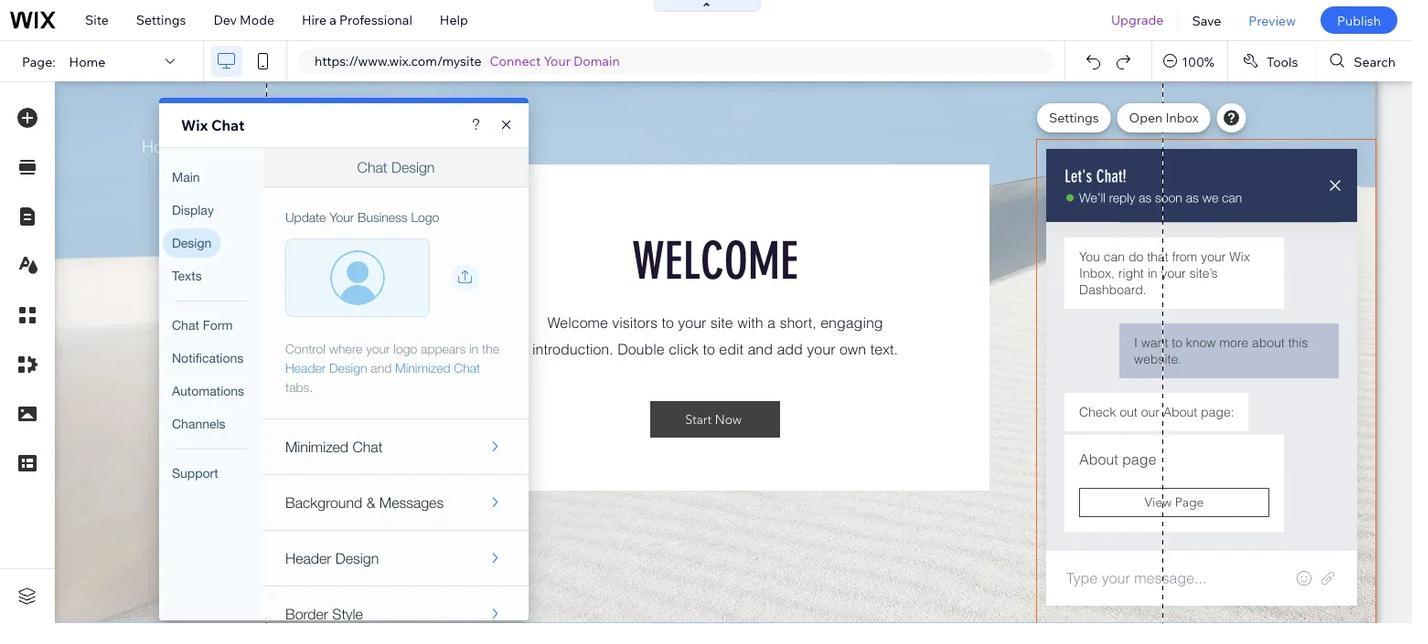Task type: vqa. For each thing, say whether or not it's contained in the screenshot.
Wix Chat
yes



Task type: describe. For each thing, give the bounding box(es) containing it.
0 vertical spatial settings
[[136, 12, 186, 28]]

help
[[440, 12, 468, 28]]

1 vertical spatial settings
[[1049, 110, 1099, 126]]

professional
[[339, 12, 412, 28]]

hire a professional
[[302, 12, 412, 28]]

tools button
[[1228, 41, 1315, 81]]

domain
[[574, 53, 620, 69]]

open inbox
[[1129, 110, 1199, 126]]

dev mode
[[214, 12, 274, 28]]

search
[[1354, 53, 1396, 69]]

site
[[85, 12, 109, 28]]

your
[[544, 53, 571, 69]]

chat
[[211, 116, 245, 134]]

hire
[[302, 12, 327, 28]]

100%
[[1182, 53, 1215, 69]]

https://www.wix.com/mysite connect your domain
[[315, 53, 620, 69]]

https://www.wix.com/mysite
[[315, 53, 482, 69]]

home
[[69, 53, 105, 69]]

100% button
[[1153, 41, 1227, 81]]

open
[[1129, 110, 1163, 126]]

publish
[[1337, 12, 1381, 28]]

wix
[[181, 116, 208, 134]]

upgrade
[[1111, 12, 1164, 28]]

dev
[[214, 12, 237, 28]]



Task type: locate. For each thing, give the bounding box(es) containing it.
preview button
[[1235, 0, 1310, 40]]

wix chat
[[181, 116, 245, 134]]

inbox
[[1166, 110, 1199, 126]]

0 horizontal spatial settings
[[136, 12, 186, 28]]

1 horizontal spatial settings
[[1049, 110, 1099, 126]]

settings
[[136, 12, 186, 28], [1049, 110, 1099, 126]]

save
[[1192, 12, 1221, 28]]

search button
[[1316, 41, 1412, 81]]

preview
[[1249, 12, 1296, 28]]

settings left open
[[1049, 110, 1099, 126]]

connect
[[490, 53, 541, 69]]

a
[[330, 12, 336, 28]]

mode
[[240, 12, 274, 28]]

publish button
[[1321, 6, 1398, 34]]

save button
[[1179, 0, 1235, 40]]

tools
[[1267, 53, 1298, 69]]

settings left dev
[[136, 12, 186, 28]]



